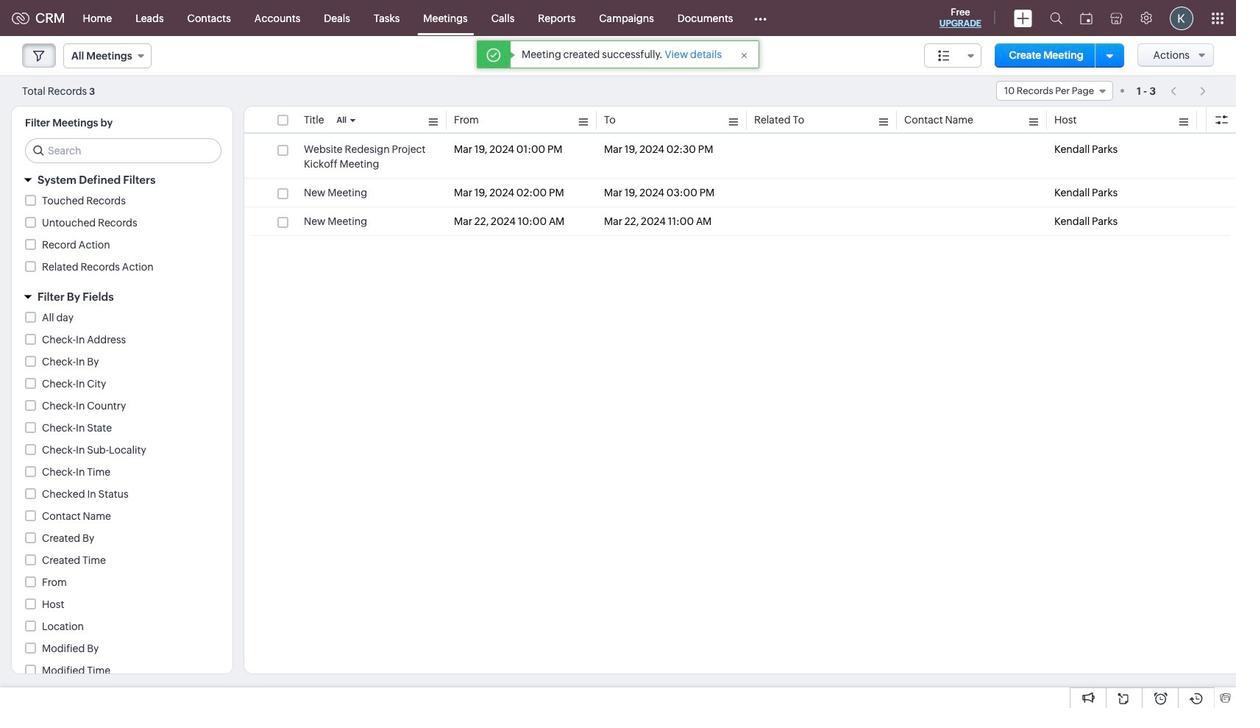Task type: locate. For each thing, give the bounding box(es) containing it.
navigation
[[1164, 80, 1215, 102]]

profile element
[[1162, 0, 1203, 36]]

Search text field
[[26, 139, 221, 163]]

None field
[[63, 43, 151, 68], [924, 43, 982, 68], [997, 81, 1114, 101], [63, 43, 151, 68], [997, 81, 1114, 101]]

row group
[[244, 135, 1237, 236]]



Task type: vqa. For each thing, say whether or not it's contained in the screenshot.
field
yes



Task type: describe. For each thing, give the bounding box(es) containing it.
profile image
[[1170, 6, 1194, 30]]

create menu image
[[1014, 9, 1033, 27]]

calendar image
[[1081, 12, 1093, 24]]

Other Modules field
[[745, 6, 777, 30]]

size image
[[938, 49, 950, 63]]

logo image
[[12, 12, 29, 24]]

none field size
[[924, 43, 982, 68]]

search element
[[1042, 0, 1072, 36]]

search image
[[1050, 12, 1063, 24]]

create menu element
[[1006, 0, 1042, 36]]



